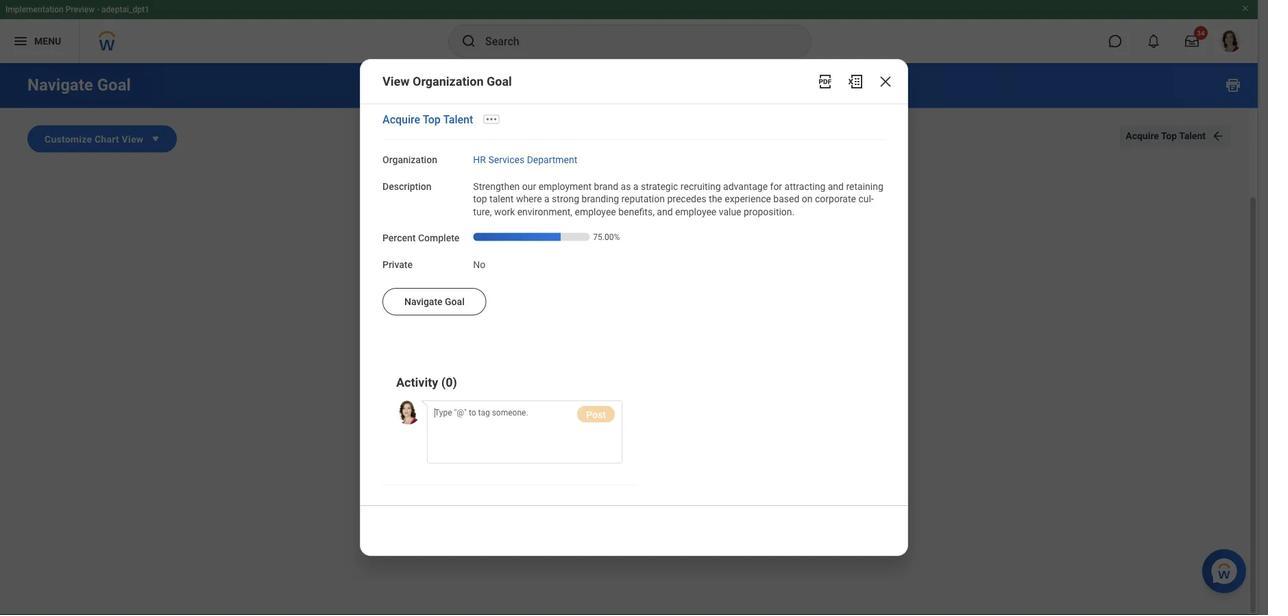 Task type: describe. For each thing, give the bounding box(es) containing it.
goal inside main content
[[97, 75, 131, 95]]

view organization goal
[[383, 74, 512, 89]]

navigate goal main content
[[0, 4, 1258, 615]]

1 employee from the left
[[575, 206, 616, 218]]

profile logan mcneil element
[[1212, 26, 1250, 56]]

navigate goal inside main content
[[27, 75, 131, 95]]

top inside "acquire top talent" button
[[1162, 130, 1177, 142]]

inbox large image
[[1186, 34, 1199, 48]]

attracting
[[785, 181, 826, 192]]

brand
[[594, 181, 619, 192]]

view inside dialog
[[383, 74, 410, 89]]

1 horizontal spatial a
[[633, 181, 639, 192]]

chart
[[95, 133, 119, 145]]

where
[[516, 193, 542, 205]]

arrow left image
[[1212, 129, 1225, 143]]

percent
[[383, 232, 416, 244]]

(0)
[[441, 376, 457, 390]]

activity (0)
[[396, 376, 457, 390]]

as
[[621, 181, 631, 192]]

strong
[[552, 193, 579, 205]]

talent
[[490, 193, 514, 205]]

strengthen our employment brand as a strategic recruiting advantage for attracting and retaining top talent where a strong branding reputation precedes the experience based on corporate cul ture, work environment, employee benefits, and employee value proposition.
[[473, 181, 886, 218]]

hr services department
[[473, 154, 578, 165]]

employee photo image
[[396, 401, 420, 425]]

customize chart view button
[[27, 125, 177, 153]]

acquire inside button
[[1126, 130, 1159, 142]]

based
[[774, 193, 800, 205]]

private element
[[473, 251, 486, 271]]

percent complete
[[383, 232, 460, 244]]

75.00%
[[593, 232, 620, 242]]

acquire top talent inside "acquire top talent" button
[[1126, 130, 1206, 142]]

percent complete element
[[473, 223, 624, 251]]

dialog containing view organization goal
[[360, 59, 909, 556]]

pdf image
[[817, 73, 834, 90]]

acquire top talent button
[[1121, 125, 1231, 147]]

our
[[522, 181, 536, 192]]

cul
[[859, 193, 874, 205]]

action bar region
[[361, 506, 908, 542]]

close environment banner image
[[1242, 4, 1250, 12]]

environment,
[[517, 206, 573, 218]]

advantage
[[723, 181, 768, 192]]

the
[[709, 193, 723, 205]]

department
[[527, 154, 578, 165]]

on
[[802, 193, 813, 205]]

no
[[473, 259, 486, 270]]

retaining
[[846, 181, 884, 192]]

0 horizontal spatial a
[[544, 193, 550, 205]]

benefits,
[[619, 206, 655, 218]]

implementation preview -   adeptai_dpt1 banner
[[0, 0, 1258, 63]]

hr
[[473, 154, 486, 165]]

caret down image
[[149, 132, 163, 146]]

strategic
[[641, 181, 678, 192]]

talent inside "acquire top talent" button
[[1179, 130, 1206, 142]]

top inside dialog
[[423, 113, 441, 126]]

implementation
[[5, 5, 64, 14]]



Task type: locate. For each thing, give the bounding box(es) containing it.
recruiting
[[681, 181, 721, 192]]

organization
[[413, 74, 484, 89], [383, 154, 437, 165]]

0 horizontal spatial view
[[122, 133, 143, 145]]

navigate goal down private on the top of the page
[[405, 296, 465, 307]]

1 horizontal spatial and
[[828, 181, 844, 192]]

notifications large image
[[1147, 34, 1161, 48]]

navigate goal
[[27, 75, 131, 95], [405, 296, 465, 307]]

precedes
[[667, 193, 707, 205]]

0 horizontal spatial navigate goal
[[27, 75, 131, 95]]

and
[[828, 181, 844, 192], [657, 206, 673, 218]]

ture,
[[473, 193, 874, 218]]

0 vertical spatial a
[[633, 181, 639, 192]]

customize chart view
[[45, 133, 143, 145]]

top left arrow left image on the right of the page
[[1162, 130, 1177, 142]]

navigate goal inside button
[[405, 296, 465, 307]]

employment
[[539, 181, 592, 192]]

view inside button
[[122, 133, 143, 145]]

0 vertical spatial and
[[828, 181, 844, 192]]

dialog
[[360, 59, 909, 556]]

employee down branding
[[575, 206, 616, 218]]

branding
[[582, 193, 619, 205]]

complete
[[418, 232, 460, 244]]

0 vertical spatial view
[[383, 74, 410, 89]]

1 vertical spatial acquire top talent
[[1126, 130, 1206, 142]]

0 horizontal spatial employee
[[575, 206, 616, 218]]

services
[[488, 154, 525, 165]]

1 horizontal spatial view
[[383, 74, 410, 89]]

1 vertical spatial navigate goal
[[405, 296, 465, 307]]

navigate inside main content
[[27, 75, 93, 95]]

acquire top talent link
[[383, 113, 473, 126]]

top
[[473, 193, 487, 205]]

-
[[97, 5, 99, 14]]

view up acquire top talent link
[[383, 74, 410, 89]]

1 vertical spatial organization
[[383, 154, 437, 165]]

1 horizontal spatial navigate goal
[[405, 296, 465, 307]]

work
[[494, 206, 515, 218]]

navigate goal button
[[383, 288, 487, 316]]

search image
[[461, 33, 477, 49]]

0 vertical spatial organization
[[413, 74, 484, 89]]

reputation
[[622, 193, 665, 205]]

0 vertical spatial talent
[[443, 113, 473, 126]]

1 vertical spatial acquire
[[1126, 130, 1159, 142]]

acquire top talent left arrow left image on the right of the page
[[1126, 130, 1206, 142]]

organization up acquire top talent link
[[413, 74, 484, 89]]

implementation preview -   adeptai_dpt1
[[5, 5, 149, 14]]

1 horizontal spatial navigate
[[405, 296, 443, 307]]

talent inside dialog
[[443, 113, 473, 126]]

and down reputation
[[657, 206, 673, 218]]

1 vertical spatial and
[[657, 206, 673, 218]]

1 vertical spatial top
[[1162, 130, 1177, 142]]

print org chart image
[[1225, 77, 1242, 93]]

2 horizontal spatial goal
[[487, 74, 512, 89]]

navigate
[[27, 75, 93, 95], [405, 296, 443, 307]]

talent left arrow left image on the right of the page
[[1179, 130, 1206, 142]]

0 horizontal spatial talent
[[443, 113, 473, 126]]

goal inside button
[[445, 296, 465, 307]]

1 horizontal spatial acquire top talent
[[1126, 130, 1206, 142]]

0 vertical spatial top
[[423, 113, 441, 126]]

proposition.
[[744, 206, 795, 218]]

hr services department link
[[473, 151, 578, 165]]

1 horizontal spatial top
[[1162, 130, 1177, 142]]

Process Comment text field
[[435, 401, 570, 463]]

adeptai_dpt1
[[102, 5, 149, 14]]

1 horizontal spatial employee
[[675, 206, 717, 218]]

strengthen
[[473, 181, 520, 192]]

for
[[770, 181, 782, 192]]

top
[[423, 113, 441, 126], [1162, 130, 1177, 142]]

acquire
[[383, 113, 420, 126], [1126, 130, 1159, 142]]

2 employee from the left
[[675, 206, 717, 218]]

1 horizontal spatial acquire
[[1126, 130, 1159, 142]]

talent down view organization goal
[[443, 113, 473, 126]]

experience
[[725, 193, 771, 205]]

navigate inside button
[[405, 296, 443, 307]]

talent
[[443, 113, 473, 126], [1179, 130, 1206, 142]]

0 horizontal spatial and
[[657, 206, 673, 218]]

corporate
[[815, 193, 856, 205]]

x image
[[878, 73, 894, 90]]

0 vertical spatial navigate
[[27, 75, 93, 95]]

description
[[383, 181, 432, 192]]

0 horizontal spatial goal
[[97, 75, 131, 95]]

acquire inside dialog
[[383, 113, 420, 126]]

and up "corporate"
[[828, 181, 844, 192]]

private
[[383, 259, 413, 270]]

a
[[633, 181, 639, 192], [544, 193, 550, 205]]

acquire top talent inside dialog
[[383, 113, 473, 126]]

value
[[719, 206, 742, 218]]

employee
[[575, 206, 616, 218], [675, 206, 717, 218]]

customize
[[45, 133, 92, 145]]

1 horizontal spatial talent
[[1179, 130, 1206, 142]]

0 vertical spatial acquire top talent
[[383, 113, 473, 126]]

acquire top talent
[[383, 113, 473, 126], [1126, 130, 1206, 142]]

0 vertical spatial navigate goal
[[27, 75, 131, 95]]

view
[[383, 74, 410, 89], [122, 133, 143, 145]]

1 vertical spatial navigate
[[405, 296, 443, 307]]

activity
[[396, 376, 438, 390]]

a right as
[[633, 181, 639, 192]]

top down view organization goal
[[423, 113, 441, 126]]

navigate goal up 'customize'
[[27, 75, 131, 95]]

1 vertical spatial a
[[544, 193, 550, 205]]

1 vertical spatial talent
[[1179, 130, 1206, 142]]

goal
[[487, 74, 512, 89], [97, 75, 131, 95], [445, 296, 465, 307]]

1 horizontal spatial goal
[[445, 296, 465, 307]]

excel image
[[847, 73, 864, 90]]

view left caret down icon
[[122, 133, 143, 145]]

0 horizontal spatial navigate
[[27, 75, 93, 95]]

a up environment,
[[544, 193, 550, 205]]

0 horizontal spatial acquire top talent
[[383, 113, 473, 126]]

navigate down private on the top of the page
[[405, 296, 443, 307]]

organization up description
[[383, 154, 437, 165]]

0 horizontal spatial acquire
[[383, 113, 420, 126]]

employee down the precedes
[[675, 206, 717, 218]]

0 vertical spatial acquire
[[383, 113, 420, 126]]

acquire top talent down view organization goal
[[383, 113, 473, 126]]

preview
[[66, 5, 95, 14]]

0 horizontal spatial top
[[423, 113, 441, 126]]

1 vertical spatial view
[[122, 133, 143, 145]]

navigate up 'customize'
[[27, 75, 93, 95]]



Task type: vqa. For each thing, say whether or not it's contained in the screenshot.
View to the left
yes



